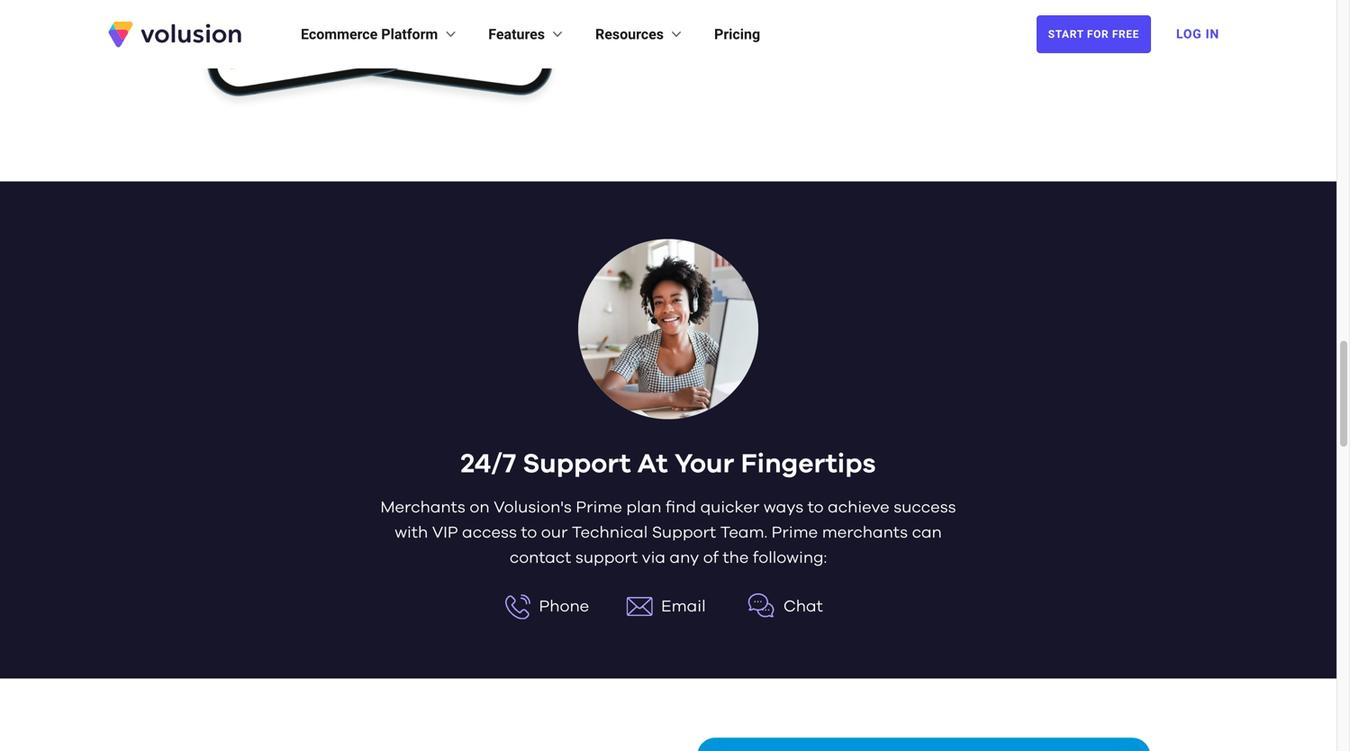 Task type: locate. For each thing, give the bounding box(es) containing it.
1 vertical spatial prime
[[772, 525, 818, 541]]

0 vertical spatial support
[[523, 451, 631, 478]]

on
[[470, 500, 490, 516]]

0 vertical spatial to
[[808, 500, 824, 516]]

1 vertical spatial support
[[652, 525, 717, 541]]

email
[[662, 599, 706, 615]]

contact
[[510, 550, 572, 566]]

support up the "volusion's"
[[523, 451, 631, 478]]

vip
[[432, 525, 458, 541]]

achieve
[[828, 500, 890, 516]]

support inside merchants on volusion's prime plan find quicker ways to achieve success with vip access to our technical support team. prime merchants can contact support via any of the following:
[[652, 525, 717, 541]]

for
[[1088, 28, 1110, 41]]

to left our
[[521, 525, 537, 541]]

features
[[489, 26, 545, 43]]

the
[[723, 550, 749, 566]]

support up any
[[652, 525, 717, 541]]

log in
[[1177, 27, 1220, 41]]

pricing link
[[715, 23, 761, 45]]

ways
[[764, 500, 804, 516]]

support
[[523, 451, 631, 478], [652, 525, 717, 541]]

prime
[[576, 500, 623, 516], [772, 525, 818, 541]]

merchants
[[822, 525, 908, 541]]

prime up following:
[[772, 525, 818, 541]]

with
[[395, 525, 428, 541]]

prime up the technical
[[576, 500, 623, 516]]

features button
[[489, 23, 567, 45]]

free
[[1113, 28, 1140, 41]]

technical
[[572, 525, 648, 541]]

team.
[[721, 525, 768, 541]]

pricing
[[715, 26, 761, 43]]

0 horizontal spatial to
[[521, 525, 537, 541]]

1 horizontal spatial support
[[652, 525, 717, 541]]

to
[[808, 500, 824, 516], [521, 525, 537, 541]]

0 vertical spatial prime
[[576, 500, 623, 516]]

our
[[541, 525, 568, 541]]

0 horizontal spatial prime
[[576, 500, 623, 516]]

1 vertical spatial to
[[521, 525, 537, 541]]

1 horizontal spatial prime
[[772, 525, 818, 541]]

0 horizontal spatial support
[[523, 451, 631, 478]]

any
[[670, 550, 699, 566]]

plan
[[627, 500, 662, 516]]

access
[[462, 525, 517, 541]]

platform
[[381, 26, 438, 43]]

to right the ways
[[808, 500, 824, 516]]

ecommerce platform
[[301, 26, 438, 43]]

of
[[704, 550, 719, 566]]



Task type: describe. For each thing, give the bounding box(es) containing it.
start
[[1049, 28, 1084, 41]]

merchants
[[381, 500, 466, 516]]

in
[[1206, 27, 1220, 41]]

log in link
[[1166, 14, 1231, 54]]

fingertips
[[741, 451, 876, 478]]

24/7 support at your fingertips
[[461, 451, 876, 478]]

1 horizontal spatial to
[[808, 500, 824, 516]]

following:
[[753, 550, 827, 566]]

merchants on volusion's prime plan find quicker ways to achieve success with vip access to our technical support team. prime merchants can contact support via any of the following:
[[381, 500, 957, 566]]

your
[[675, 451, 735, 478]]

chat
[[784, 599, 823, 615]]

resources button
[[596, 23, 686, 45]]

find
[[666, 500, 697, 516]]

ecommerce platform button
[[301, 23, 460, 45]]

start for free
[[1049, 28, 1140, 41]]

at
[[638, 451, 668, 478]]

log
[[1177, 27, 1202, 41]]

start for free link
[[1037, 15, 1152, 53]]

volusion's
[[494, 500, 572, 516]]

support
[[576, 550, 638, 566]]

quicker
[[701, 500, 760, 516]]

can
[[912, 525, 942, 541]]

success
[[894, 500, 957, 516]]

24/7
[[461, 451, 516, 478]]

phone
[[539, 599, 589, 615]]

ecommerce
[[301, 26, 378, 43]]

via
[[642, 550, 666, 566]]

resources
[[596, 26, 664, 43]]



Task type: vqa. For each thing, say whether or not it's contained in the screenshot.
bottom about
no



